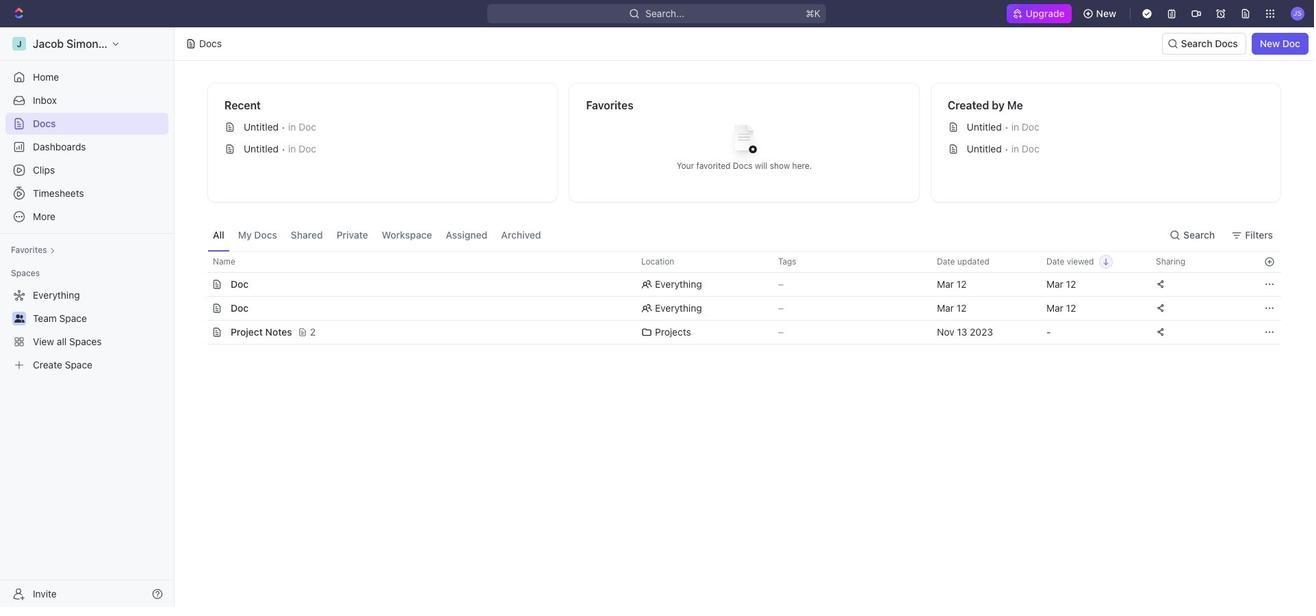 Task type: describe. For each thing, give the bounding box(es) containing it.
tree inside sidebar navigation
[[5, 285, 168, 377]]

sidebar navigation
[[0, 27, 177, 608]]

no favorited docs image
[[717, 114, 772, 169]]

user group image
[[14, 315, 24, 323]]

1 row from the top
[[192, 251, 1281, 273]]

jacob simon's workspace, , element
[[12, 37, 26, 51]]



Task type: locate. For each thing, give the bounding box(es) containing it.
row
[[192, 251, 1281, 273], [192, 272, 1281, 297], [192, 296, 1281, 321], [192, 320, 1281, 345]]

4 row from the top
[[192, 320, 1281, 345]]

2 row from the top
[[192, 272, 1281, 297]]

3 row from the top
[[192, 296, 1281, 321]]

tab list
[[207, 219, 547, 251]]

tree
[[5, 285, 168, 377]]

table
[[192, 251, 1281, 345]]



